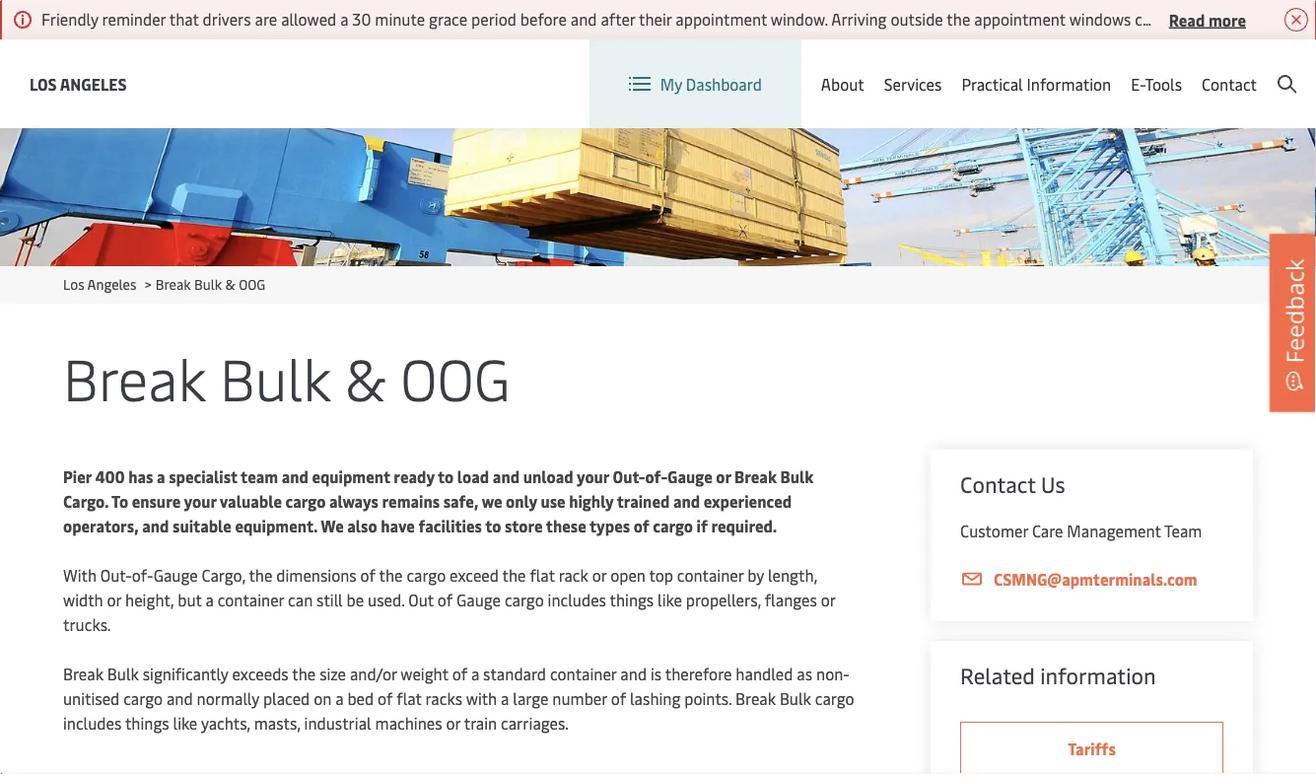 Task type: vqa. For each thing, say whether or not it's contained in the screenshot.
the left under
no



Task type: describe. For each thing, give the bounding box(es) containing it.
services button
[[884, 39, 942, 128]]

highly
[[569, 491, 614, 512]]

ready
[[394, 466, 435, 487]]

open
[[611, 564, 646, 586]]

read
[[1169, 9, 1205, 30]]

flat inside break bulk significantly exceeds the size and/or weight of a standard container and is therefore handled as non- unitised cargo and normally placed on a bed of flat racks with a large number of lashing points. break bulk cargo includes things like yachts, masts, industrial machines or train carriages.
[[397, 688, 422, 709]]

and up if
[[673, 491, 700, 512]]

pier
[[63, 466, 92, 487]]

with
[[63, 564, 97, 586]]

yachts,
[[201, 712, 250, 734]]

related
[[960, 661, 1035, 690]]

tools
[[1145, 73, 1182, 94]]

or inside break bulk significantly exceeds the size and/or weight of a standard container and is therefore handled as non- unitised cargo and normally placed on a bed of flat racks with a large number of lashing points. break bulk cargo includes things like yachts, masts, industrial machines or train carriages.
[[446, 712, 461, 734]]

masts,
[[254, 712, 300, 734]]

have
[[381, 515, 415, 536]]

we
[[321, 515, 344, 536]]

dashboard
[[686, 73, 762, 94]]

to
[[112, 491, 128, 512]]

always
[[329, 491, 379, 512]]

exceeds
[[232, 663, 289, 684]]

switch
[[797, 58, 844, 79]]

use
[[541, 491, 566, 512]]

machines
[[375, 712, 442, 734]]

1 vertical spatial los angeles link
[[63, 275, 136, 293]]

these
[[546, 515, 586, 536]]

more
[[1209, 9, 1246, 30]]

2 vertical spatial gauge
[[457, 589, 501, 610]]

on
[[314, 688, 332, 709]]

length,
[[768, 564, 817, 586]]

unload
[[523, 466, 573, 487]]

or right rack at the bottom of page
[[592, 564, 607, 586]]

los angeles
[[30, 73, 127, 94]]

the right exceed
[[502, 564, 526, 586]]

of- inside with out-of-gauge cargo, the dimensions of the cargo exceed the flat rack or open top container by length, width or height, but a container can still be used. out of gauge cargo includes things like propellers, flanges or trucks.
[[132, 564, 154, 586]]

my
[[660, 73, 682, 94]]

a inside with out-of-gauge cargo, the dimensions of the cargo exceed the flat rack or open top container by length, width or height, but a container can still be used. out of gauge cargo includes things like propellers, flanges or trucks.
[[206, 589, 214, 610]]

of right the bed
[[378, 688, 393, 709]]

and right team
[[282, 466, 309, 487]]

with
[[466, 688, 497, 709]]

safe,
[[443, 491, 478, 512]]

my dashboard
[[660, 73, 762, 94]]

login / create account link
[[1101, 39, 1297, 98]]

services
[[884, 73, 942, 94]]

still
[[317, 589, 343, 610]]

information
[[1041, 661, 1156, 690]]

cargo down store
[[505, 589, 544, 610]]

flanges
[[765, 589, 817, 610]]

400
[[95, 466, 125, 487]]

global menu
[[972, 58, 1061, 79]]

cargo up out
[[407, 564, 446, 586]]

contact for contact
[[1202, 73, 1257, 94]]

a right on
[[335, 688, 344, 709]]

or right width
[[107, 589, 121, 610]]

things inside break bulk significantly exceeds the size and/or weight of a standard container and is therefore handled as non- unitised cargo and normally placed on a bed of flat racks with a large number of lashing points. break bulk cargo includes things like yachts, masts, industrial machines or train carriages.
[[125, 712, 169, 734]]

cargo down significantly
[[123, 688, 163, 709]]

customer care management team
[[960, 520, 1202, 541]]

of inside the pier 400 has a specialist team and equipment ready to load and unload your out-of-gauge or break bulk cargo. to ensure your valuable cargo always remains safe, we only use highly trained and experienced operators, and suitable equipment. we also have facilities to store these types of cargo if required.
[[634, 515, 649, 536]]

team
[[241, 466, 278, 487]]

0 vertical spatial los angeles link
[[30, 71, 127, 96]]

or inside the pier 400 has a specialist team and equipment ready to load and unload your out-of-gauge or break bulk cargo. to ensure your valuable cargo always remains safe, we only use highly trained and experienced operators, and suitable equipment. we also have facilities to store these types of cargo if required.
[[716, 466, 731, 487]]

equipment.
[[235, 515, 318, 536]]

los angeles > break bulk & oog
[[63, 275, 265, 293]]

bed
[[347, 688, 374, 709]]

break down > on the top of page
[[63, 338, 205, 415]]

1 vertical spatial to
[[485, 515, 501, 536]]

non-
[[816, 663, 850, 684]]

with out-of-gauge cargo, the dimensions of the cargo exceed the flat rack or open top container by length, width or height, but a container can still be used. out of gauge cargo includes things like propellers, flanges or trucks.
[[63, 564, 836, 635]]

and down ensure
[[142, 515, 169, 536]]

includes inside break bulk significantly exceeds the size and/or weight of a standard container and is therefore handled as non- unitised cargo and normally placed on a bed of flat racks with a large number of lashing points. break bulk cargo includes things like yachts, masts, industrial machines or train carriages.
[[63, 712, 122, 734]]

break right > on the top of page
[[156, 275, 191, 293]]

types
[[590, 515, 630, 536]]

like inside break bulk significantly exceeds the size and/or weight of a standard container and is therefore handled as non- unitised cargo and normally placed on a bed of flat racks with a large number of lashing points. break bulk cargo includes things like yachts, masts, industrial machines or train carriages.
[[173, 712, 198, 734]]

>
[[145, 275, 152, 293]]

cargo down non-
[[815, 688, 854, 709]]

related information
[[960, 661, 1156, 690]]

train
[[464, 712, 497, 734]]

remains
[[382, 491, 440, 512]]

used.
[[368, 589, 405, 610]]

switch location
[[797, 58, 909, 79]]

0 horizontal spatial to
[[438, 466, 454, 487]]

includes inside with out-of-gauge cargo, the dimensions of the cargo exceed the flat rack or open top container by length, width or height, but a container can still be used. out of gauge cargo includes things like propellers, flanges or trucks.
[[548, 589, 606, 610]]

feedback button
[[1270, 234, 1316, 412]]

the inside break bulk significantly exceeds the size and/or weight of a standard container and is therefore handled as non- unitised cargo and normally placed on a bed of flat racks with a large number of lashing points. break bulk cargo includes things like yachts, masts, industrial machines or train carriages.
[[292, 663, 316, 684]]

facilities
[[419, 515, 482, 536]]

a right with
[[501, 688, 509, 709]]

can
[[288, 589, 313, 610]]

/
[[1179, 58, 1186, 79]]

by
[[748, 564, 764, 586]]

valuable
[[220, 491, 282, 512]]

load
[[457, 466, 489, 487]]

number
[[552, 688, 607, 709]]

of up racks
[[452, 663, 467, 684]]

break inside the pier 400 has a specialist team and equipment ready to load and unload your out-of-gauge or break bulk cargo. to ensure your valuable cargo always remains safe, we only use highly trained and experienced operators, and suitable equipment. we also have facilities to store these types of cargo if required.
[[735, 466, 777, 487]]

practical
[[962, 73, 1023, 94]]

large
[[513, 688, 549, 709]]

us
[[1041, 469, 1065, 498]]

information
[[1027, 73, 1111, 94]]

we
[[482, 491, 502, 512]]

practical information button
[[962, 39, 1111, 128]]

pier 400 has a specialist team and equipment ready to load and unload your out-of-gauge or break bulk cargo. to ensure your valuable cargo always remains safe, we only use highly trained and experienced operators, and suitable equipment. we also have facilities to store these types of cargo if required.
[[63, 466, 814, 536]]

account
[[1238, 58, 1297, 79]]

0 vertical spatial container
[[677, 564, 744, 586]]

angeles for los angeles > break bulk & oog
[[87, 275, 136, 293]]

feedback
[[1278, 259, 1310, 363]]

trained
[[617, 491, 670, 512]]

of up be
[[360, 564, 376, 586]]

and down significantly
[[167, 688, 193, 709]]

operators,
[[63, 515, 139, 536]]

of right out
[[438, 589, 453, 610]]

propellers,
[[686, 589, 761, 610]]

like inside with out-of-gauge cargo, the dimensions of the cargo exceed the flat rack or open top container by length, width or height, but a container can still be used. out of gauge cargo includes things like propellers, flanges or trucks.
[[658, 589, 682, 610]]

top
[[649, 564, 673, 586]]

practical information
[[962, 73, 1111, 94]]

weight
[[401, 663, 448, 684]]

global menu button
[[928, 39, 1081, 98]]



Task type: locate. For each thing, give the bounding box(es) containing it.
the left size
[[292, 663, 316, 684]]

gauge down exceed
[[457, 589, 501, 610]]

of- up height, in the left bottom of the page
[[132, 564, 154, 586]]

therefore
[[665, 663, 732, 684]]

size
[[320, 663, 346, 684]]

0 horizontal spatial los
[[30, 73, 57, 94]]

cargo,
[[202, 564, 245, 586]]

break up unitised
[[63, 663, 103, 684]]

bulk
[[194, 275, 222, 293], [220, 338, 330, 415], [780, 466, 814, 487], [107, 663, 139, 684], [780, 688, 811, 709]]

0 vertical spatial your
[[577, 466, 609, 487]]

to down we
[[485, 515, 501, 536]]

0 vertical spatial to
[[438, 466, 454, 487]]

cargo up 'we'
[[285, 491, 326, 512]]

container
[[677, 564, 744, 586], [218, 589, 284, 610], [550, 663, 617, 684]]

csmng@apmterminals.com
[[994, 568, 1198, 590]]

to left load
[[438, 466, 454, 487]]

or up experienced
[[716, 466, 731, 487]]

read more button
[[1169, 7, 1246, 32]]

1 vertical spatial things
[[125, 712, 169, 734]]

flat inside with out-of-gauge cargo, the dimensions of the cargo exceed the flat rack or open top container by length, width or height, but a container can still be used. out of gauge cargo includes things like propellers, flanges or trucks.
[[530, 564, 555, 586]]

los
[[30, 73, 57, 94], [63, 275, 84, 293]]

1 vertical spatial gauge
[[154, 564, 198, 586]]

0 vertical spatial angeles
[[60, 73, 127, 94]]

0 vertical spatial gauge
[[668, 466, 713, 487]]

has
[[128, 466, 153, 487]]

team
[[1164, 520, 1202, 541]]

trucks.
[[63, 614, 111, 635]]

things inside with out-of-gauge cargo, the dimensions of the cargo exceed the flat rack or open top container by length, width or height, but a container can still be used. out of gauge cargo includes things like propellers, flanges or trucks.
[[610, 589, 654, 610]]

gauge up if
[[668, 466, 713, 487]]

to
[[438, 466, 454, 487], [485, 515, 501, 536]]

e-tools
[[1131, 73, 1182, 94]]

carriages.
[[501, 712, 569, 734]]

like
[[658, 589, 682, 610], [173, 712, 198, 734]]

1 vertical spatial like
[[173, 712, 198, 734]]

location
[[848, 58, 909, 79]]

2 vertical spatial container
[[550, 663, 617, 684]]

suitable
[[173, 515, 232, 536]]

1 horizontal spatial of-
[[645, 466, 668, 487]]

0 horizontal spatial your
[[184, 491, 216, 512]]

customer
[[960, 520, 1028, 541]]

a up with
[[471, 663, 479, 684]]

1 horizontal spatial like
[[658, 589, 682, 610]]

break
[[156, 275, 191, 293], [63, 338, 205, 415], [735, 466, 777, 487], [63, 663, 103, 684], [736, 688, 776, 709]]

container inside break bulk significantly exceeds the size and/or weight of a standard container and is therefore handled as non- unitised cargo and normally placed on a bed of flat racks with a large number of lashing points. break bulk cargo includes things like yachts, masts, industrial machines or train carriages.
[[550, 663, 617, 684]]

be
[[347, 589, 364, 610]]

1 vertical spatial of-
[[132, 564, 154, 586]]

oog
[[239, 275, 265, 293], [401, 338, 510, 415]]

gauge up but
[[154, 564, 198, 586]]

includes down unitised
[[63, 712, 122, 734]]

1 horizontal spatial out-
[[613, 466, 645, 487]]

0 vertical spatial of-
[[645, 466, 668, 487]]

0 vertical spatial los
[[30, 73, 57, 94]]

and left is
[[621, 663, 647, 684]]

management
[[1067, 520, 1161, 541]]

a inside the pier 400 has a specialist team and equipment ready to load and unload your out-of-gauge or break bulk cargo. to ensure your valuable cargo always remains safe, we only use highly trained and experienced operators, and suitable equipment. we also have facilities to store these types of cargo if required.
[[157, 466, 165, 487]]

flat left rack at the bottom of page
[[530, 564, 555, 586]]

only
[[506, 491, 537, 512]]

but
[[178, 589, 202, 610]]

of down trained
[[634, 515, 649, 536]]

menu
[[1021, 58, 1061, 79]]

1 horizontal spatial to
[[485, 515, 501, 536]]

like down top
[[658, 589, 682, 610]]

of- up trained
[[645, 466, 668, 487]]

read more
[[1169, 9, 1246, 30]]

the up used.
[[379, 564, 403, 586]]

1 vertical spatial container
[[218, 589, 284, 610]]

industrial
[[304, 712, 371, 734]]

a right has
[[157, 466, 165, 487]]

csmng@apmterminals.com link
[[960, 567, 1224, 592]]

1 vertical spatial out-
[[100, 564, 132, 586]]

0 horizontal spatial gauge
[[154, 564, 198, 586]]

0 horizontal spatial flat
[[397, 688, 422, 709]]

0 horizontal spatial oog
[[239, 275, 265, 293]]

unitised
[[63, 688, 120, 709]]

required.
[[711, 515, 777, 536]]

0 horizontal spatial container
[[218, 589, 284, 610]]

create
[[1189, 58, 1235, 79]]

includes down rack at the bottom of page
[[548, 589, 606, 610]]

cargo left if
[[653, 515, 693, 536]]

a
[[157, 466, 165, 487], [206, 589, 214, 610], [471, 663, 479, 684], [335, 688, 344, 709], [501, 688, 509, 709]]

container up propellers,
[[677, 564, 744, 586]]

0 vertical spatial oog
[[239, 275, 265, 293]]

dimensions
[[276, 564, 357, 586]]

1 vertical spatial &
[[345, 338, 386, 415]]

0 vertical spatial things
[[610, 589, 654, 610]]

your up highly
[[577, 466, 609, 487]]

break bulk image
[[0, 0, 1316, 266]]

your
[[577, 466, 609, 487], [184, 491, 216, 512]]

0 horizontal spatial contact
[[960, 469, 1036, 498]]

e-tools button
[[1131, 39, 1182, 128]]

1 horizontal spatial contact
[[1202, 73, 1257, 94]]

like left the yachts, on the bottom left
[[173, 712, 198, 734]]

0 horizontal spatial things
[[125, 712, 169, 734]]

1 horizontal spatial &
[[345, 338, 386, 415]]

1 horizontal spatial gauge
[[457, 589, 501, 610]]

0 horizontal spatial &
[[225, 275, 235, 293]]

1 vertical spatial your
[[184, 491, 216, 512]]

break bulk & oog
[[63, 338, 510, 415]]

or down racks
[[446, 712, 461, 734]]

store
[[505, 515, 543, 536]]

0 horizontal spatial of-
[[132, 564, 154, 586]]

is
[[651, 663, 662, 684]]

ensure
[[132, 491, 181, 512]]

the
[[249, 564, 273, 586], [379, 564, 403, 586], [502, 564, 526, 586], [292, 663, 316, 684]]

login
[[1137, 58, 1176, 79]]

lashing
[[630, 688, 681, 709]]

and/or
[[350, 663, 397, 684]]

out- right with
[[100, 564, 132, 586]]

of left lashing
[[611, 688, 626, 709]]

1 vertical spatial contact
[[960, 469, 1036, 498]]

1 vertical spatial oog
[[401, 338, 510, 415]]

0 vertical spatial includes
[[548, 589, 606, 610]]

los for los angeles > break bulk & oog
[[63, 275, 84, 293]]

or right flanges on the bottom right of page
[[821, 589, 836, 610]]

of- inside the pier 400 has a specialist team and equipment ready to load and unload your out-of-gauge or break bulk cargo. to ensure your valuable cargo always remains safe, we only use highly trained and experienced operators, and suitable equipment. we also have facilities to store these types of cargo if required.
[[645, 466, 668, 487]]

out- up trained
[[613, 466, 645, 487]]

2 horizontal spatial container
[[677, 564, 744, 586]]

cargo
[[285, 491, 326, 512], [653, 515, 693, 536], [407, 564, 446, 586], [505, 589, 544, 610], [123, 688, 163, 709], [815, 688, 854, 709]]

break down handled
[[736, 688, 776, 709]]

if
[[697, 515, 708, 536]]

0 vertical spatial flat
[[530, 564, 555, 586]]

your up suitable
[[184, 491, 216, 512]]

los for los angeles
[[30, 73, 57, 94]]

a right but
[[206, 589, 214, 610]]

flat up machines at left
[[397, 688, 422, 709]]

close alert image
[[1285, 8, 1308, 32]]

switch location button
[[765, 57, 909, 79]]

tariffs link
[[960, 722, 1224, 774]]

gauge inside the pier 400 has a specialist team and equipment ready to load and unload your out-of-gauge or break bulk cargo. to ensure your valuable cargo always remains safe, we only use highly trained and experienced operators, and suitable equipment. we also have facilities to store these types of cargo if required.
[[668, 466, 713, 487]]

1 vertical spatial angeles
[[87, 275, 136, 293]]

exceed
[[450, 564, 499, 586]]

out- inside the pier 400 has a specialist team and equipment ready to load and unload your out-of-gauge or break bulk cargo. to ensure your valuable cargo always remains safe, we only use highly trained and experienced operators, and suitable equipment. we also have facilities to store these types of cargo if required.
[[613, 466, 645, 487]]

handled
[[736, 663, 793, 684]]

my dashboard button
[[629, 39, 762, 128]]

1 horizontal spatial your
[[577, 466, 609, 487]]

1 vertical spatial includes
[[63, 712, 122, 734]]

of-
[[645, 466, 668, 487], [132, 564, 154, 586]]

about
[[821, 73, 864, 94]]

things down significantly
[[125, 712, 169, 734]]

0 horizontal spatial out-
[[100, 564, 132, 586]]

1 horizontal spatial los
[[63, 275, 84, 293]]

1 horizontal spatial includes
[[548, 589, 606, 610]]

1 horizontal spatial container
[[550, 663, 617, 684]]

placed
[[263, 688, 310, 709]]

container up number
[[550, 663, 617, 684]]

0 vertical spatial out-
[[613, 466, 645, 487]]

contact for contact us
[[960, 469, 1036, 498]]

1 horizontal spatial things
[[610, 589, 654, 610]]

break up experienced
[[735, 466, 777, 487]]

out- inside with out-of-gauge cargo, the dimensions of the cargo exceed the flat rack or open top container by length, width or height, but a container can still be used. out of gauge cargo includes things like propellers, flanges or trucks.
[[100, 564, 132, 586]]

out
[[409, 589, 434, 610]]

contact us
[[960, 469, 1065, 498]]

includes
[[548, 589, 606, 610], [63, 712, 122, 734]]

container down "cargo,"
[[218, 589, 284, 610]]

0 vertical spatial contact
[[1202, 73, 1257, 94]]

1 horizontal spatial flat
[[530, 564, 555, 586]]

about button
[[821, 39, 864, 128]]

width
[[63, 589, 103, 610]]

1 vertical spatial flat
[[397, 688, 422, 709]]

0 horizontal spatial includes
[[63, 712, 122, 734]]

2 horizontal spatial gauge
[[668, 466, 713, 487]]

e-
[[1131, 73, 1145, 94]]

bulk inside the pier 400 has a specialist team and equipment ready to load and unload your out-of-gauge or break bulk cargo. to ensure your valuable cargo always remains safe, we only use highly trained and experienced operators, and suitable equipment. we also have facilities to store these types of cargo if required.
[[780, 466, 814, 487]]

points.
[[685, 688, 732, 709]]

1 horizontal spatial oog
[[401, 338, 510, 415]]

things down "open"
[[610, 589, 654, 610]]

also
[[347, 515, 377, 536]]

0 vertical spatial like
[[658, 589, 682, 610]]

equipment
[[312, 466, 390, 487]]

the right "cargo,"
[[249, 564, 273, 586]]

care
[[1032, 520, 1063, 541]]

0 vertical spatial &
[[225, 275, 235, 293]]

0 horizontal spatial like
[[173, 712, 198, 734]]

angeles for los angeles
[[60, 73, 127, 94]]

angeles
[[60, 73, 127, 94], [87, 275, 136, 293]]

and up we
[[493, 466, 520, 487]]

1 vertical spatial los
[[63, 275, 84, 293]]

break bulk significantly exceeds the size and/or weight of a standard container and is therefore handled as non- unitised cargo and normally placed on a bed of flat racks with a large number of lashing points. break bulk cargo includes things like yachts, masts, industrial machines or train carriages.
[[63, 663, 854, 734]]

racks
[[426, 688, 462, 709]]

as
[[797, 663, 813, 684]]



